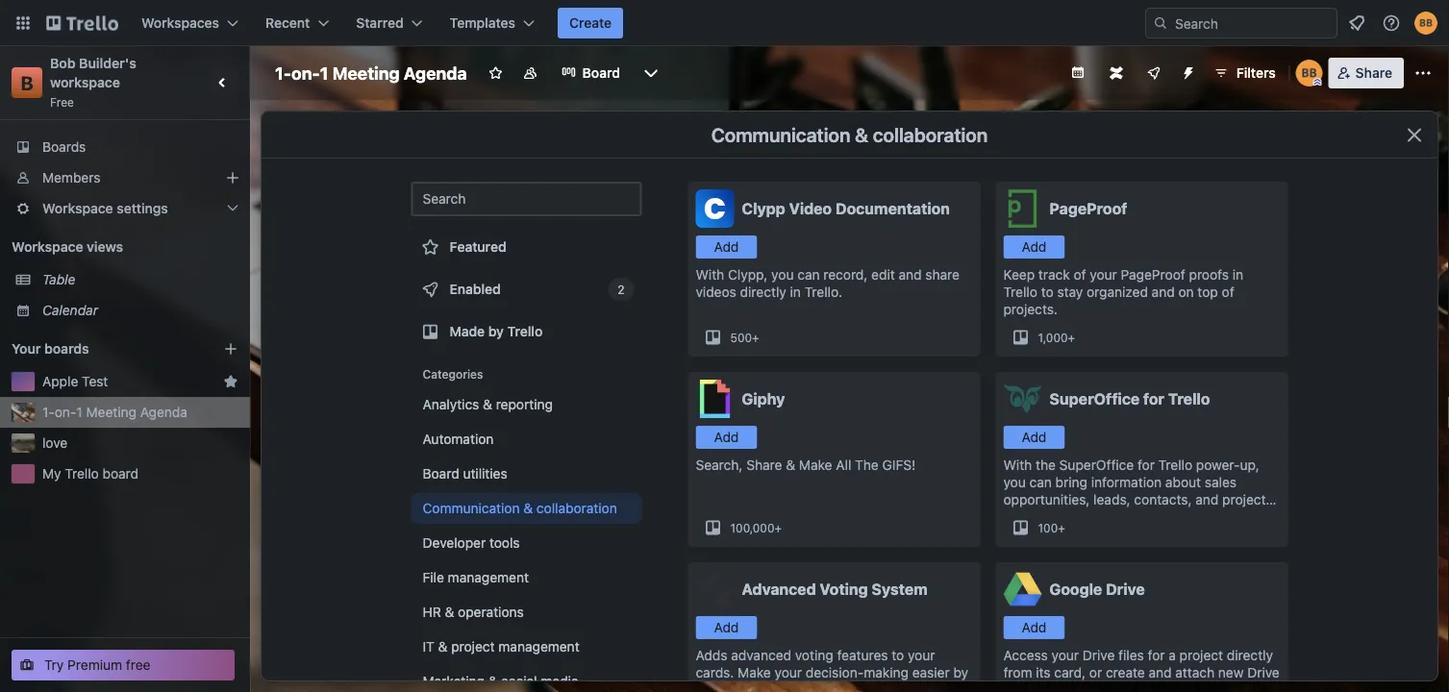 Task type: vqa. For each thing, say whether or not it's contained in the screenshot.


Task type: describe. For each thing, give the bounding box(es) containing it.
0 vertical spatial management
[[448, 570, 529, 586]]

on- inside "1-on-1 meeting agenda" link
[[55, 404, 76, 420]]

create
[[569, 15, 612, 31]]

my
[[42, 466, 61, 482]]

1 vertical spatial drive
[[1083, 648, 1115, 664]]

all
[[836, 457, 852, 473]]

add for pageproof
[[1022, 239, 1047, 255]]

advanced
[[742, 580, 816, 599]]

trello inside with the superoffice for trello power-up, you can bring information about sales opportunities, leads, contacts, and projects to your cards.
[[1159, 457, 1193, 473]]

add for giphy
[[714, 429, 739, 445]]

Search field
[[1169, 9, 1337, 38]]

automation
[[423, 431, 494, 447]]

voting
[[795, 648, 834, 664]]

your inside keep track of your pageproof proofs in trello to stay organized and on top of projects.
[[1090, 267, 1117, 283]]

access
[[1004, 648, 1048, 664]]

add button for clypp video documentation
[[696, 236, 757, 259]]

and inside keep track of your pageproof proofs in trello to stay organized and on top of projects.
[[1152, 284, 1175, 300]]

& left all
[[786, 457, 796, 473]]

with clypp, you can record, edit and share videos directly in trello.
[[696, 267, 960, 300]]

your down advanced
[[750, 682, 778, 693]]

the
[[1036, 457, 1056, 473]]

categories
[[423, 367, 483, 381]]

to up making
[[892, 648, 904, 664]]

workspace views
[[12, 239, 123, 255]]

100,000 +
[[730, 521, 782, 535]]

1 horizontal spatial communication
[[711, 123, 851, 146]]

hr & operations
[[423, 605, 524, 620]]

premium
[[67, 657, 122, 673]]

1 vertical spatial meeting
[[86, 404, 137, 420]]

directly inside with clypp, you can record, edit and share videos directly in trello.
[[740, 284, 787, 300]]

starred button
[[345, 8, 434, 38]]

apple
[[42, 374, 78, 390]]

your inside with the superoffice for trello power-up, you can bring information about sales opportunities, leads, contacts, and projects to your cards.
[[1020, 509, 1047, 525]]

sales
[[1205, 475, 1237, 491]]

you inside with the superoffice for trello power-up, you can bring information about sales opportunities, leads, contacts, and projects to your cards.
[[1004, 475, 1026, 491]]

500
[[730, 331, 752, 344]]

team
[[781, 682, 812, 693]]

organized
[[1087, 284, 1148, 300]]

b
[[21, 71, 33, 94]]

featured link
[[411, 228, 642, 266]]

love link
[[42, 434, 239, 453]]

projects
[[1223, 492, 1273, 508]]

your inside the access your drive files for a project directly from its card, or create and attach new drive files to a card.
[[1052, 648, 1079, 664]]

0 vertical spatial a
[[1169, 648, 1176, 664]]

test
[[82, 374, 108, 390]]

0 horizontal spatial 1-
[[42, 404, 55, 420]]

100 +
[[1038, 521, 1065, 535]]

it & project management
[[423, 639, 580, 655]]

Search text field
[[411, 182, 642, 216]]

& up clypp video documentation on the top right
[[855, 123, 869, 146]]

0 vertical spatial communication & collaboration
[[711, 123, 988, 146]]

recent button
[[254, 8, 341, 38]]

500 +
[[730, 331, 759, 344]]

filters button
[[1208, 58, 1282, 88]]

clypp
[[742, 200, 786, 218]]

search,
[[696, 457, 743, 473]]

1 horizontal spatial files
[[1119, 648, 1144, 664]]

on- inside "board name" text field
[[291, 63, 320, 83]]

1 inside "board name" text field
[[320, 63, 328, 83]]

on
[[1179, 284, 1194, 300]]

back to home image
[[46, 8, 118, 38]]

search image
[[1153, 15, 1169, 31]]

with for superoffice
[[1004, 457, 1032, 473]]

my trello board link
[[42, 465, 239, 484]]

advanced voting system
[[742, 580, 928, 599]]

1- inside "board name" text field
[[275, 63, 291, 83]]

decision-
[[806, 665, 864, 681]]

google drive
[[1050, 580, 1145, 599]]

for inside the access your drive files for a project directly from its card, or create and attach new drive files to a card.
[[1148, 648, 1165, 664]]

0 horizontal spatial 1-on-1 meeting agenda
[[42, 404, 187, 420]]

and inside with the superoffice for trello power-up, you can bring information about sales opportunities, leads, contacts, and projects to your cards.
[[1196, 492, 1219, 508]]

cards. inside with the superoffice for trello power-up, you can bring information about sales opportunities, leads, contacts, and projects to your cards.
[[1051, 509, 1089, 525]]

confluence icon image
[[1110, 66, 1123, 80]]

superoffice inside with the superoffice for trello power-up, you can bring information about sales opportunities, leads, contacts, and projects to your cards.
[[1060, 457, 1134, 473]]

bring
[[1056, 475, 1088, 491]]

members link
[[0, 163, 250, 193]]

bob
[[50, 55, 76, 71]]

free
[[50, 95, 74, 109]]

try
[[44, 657, 64, 673]]

board utilities
[[423, 466, 508, 482]]

& for communication & collaboration link
[[524, 501, 533, 516]]

leads,
[[1094, 492, 1131, 508]]

with for clypp
[[696, 267, 724, 283]]

management inside "link"
[[499, 639, 580, 655]]

2
[[618, 283, 625, 296]]

0 vertical spatial make
[[799, 457, 832, 473]]

1 inside "1-on-1 meeting agenda" link
[[76, 404, 82, 420]]

proofs
[[1189, 267, 1229, 283]]

communication & collaboration link
[[411, 493, 642, 524]]

it
[[423, 639, 435, 655]]

analytics
[[423, 397, 479, 413]]

cards. inside adds advanced voting features to your cards. make your decision-making easier by allowing your team to efficiently expre
[[696, 665, 734, 681]]

2 vertical spatial drive
[[1248, 665, 1280, 681]]

share inside button
[[1356, 65, 1393, 81]]

stay
[[1057, 284, 1083, 300]]

+ for clypp video documentation
[[752, 331, 759, 344]]

& for analytics & reporting link on the bottom left of the page
[[483, 397, 492, 413]]

free
[[126, 657, 151, 673]]

boards
[[42, 139, 86, 155]]

b link
[[12, 67, 42, 98]]

keep track of your pageproof proofs in trello to stay organized and on top of projects.
[[1004, 267, 1244, 317]]

videos
[[696, 284, 737, 300]]

0 vertical spatial drive
[[1106, 580, 1145, 599]]

add for superoffice for trello
[[1022, 429, 1047, 445]]

calendar link
[[42, 301, 239, 320]]

1-on-1 meeting agenda inside "board name" text field
[[275, 63, 467, 83]]

operations
[[458, 605, 524, 620]]

+ for giphy
[[775, 521, 782, 535]]

& for it & project management "link"
[[438, 639, 448, 655]]

add button for advanced voting system
[[696, 617, 757, 640]]

workspace settings button
[[0, 193, 250, 224]]

with the superoffice for trello power-up, you can bring information about sales opportunities, leads, contacts, and projects to your cards.
[[1004, 457, 1273, 525]]

table link
[[42, 270, 239, 290]]

add button for pageproof
[[1004, 236, 1065, 259]]

google
[[1050, 580, 1103, 599]]

card,
[[1055, 665, 1086, 681]]

opportunities,
[[1004, 492, 1090, 508]]

try premium free
[[44, 657, 151, 673]]

agenda inside "board name" text field
[[404, 63, 467, 83]]

table
[[42, 272, 75, 288]]

to inside keep track of your pageproof proofs in trello to stay organized and on top of projects.
[[1041, 284, 1054, 300]]

& for hr & operations link
[[445, 605, 454, 620]]

project inside "link"
[[451, 639, 495, 655]]

trello right made
[[507, 324, 543, 340]]

can inside with clypp, you can record, edit and share videos directly in trello.
[[798, 267, 820, 283]]

featured
[[450, 239, 506, 255]]

power-
[[1196, 457, 1240, 473]]

workspace for workspace settings
[[42, 201, 113, 216]]

file management
[[423, 570, 529, 586]]

adds
[[696, 648, 728, 664]]

0 horizontal spatial files
[[1004, 682, 1029, 693]]

automation link
[[411, 424, 642, 455]]

enabled
[[450, 281, 501, 297]]

1,000 +
[[1038, 331, 1075, 344]]

Board name text field
[[265, 58, 477, 88]]

allowing
[[696, 682, 746, 693]]

trello inside keep track of your pageproof proofs in trello to stay organized and on top of projects.
[[1004, 284, 1038, 300]]

0 vertical spatial for
[[1144, 390, 1165, 408]]

can inside with the superoffice for trello power-up, you can bring information about sales opportunities, leads, contacts, and projects to your cards.
[[1030, 475, 1052, 491]]

superoffice for trello
[[1050, 390, 1210, 408]]

features
[[837, 648, 888, 664]]

in inside keep track of your pageproof proofs in trello to stay organized and on top of projects.
[[1233, 267, 1244, 283]]

card.
[[1060, 682, 1091, 693]]

add for advanced voting system
[[714, 620, 739, 636]]



Task type: locate. For each thing, give the bounding box(es) containing it.
1 horizontal spatial you
[[1004, 475, 1026, 491]]

pageproof up on at the top right of the page
[[1121, 267, 1186, 283]]

of up stay
[[1074, 267, 1086, 283]]

hr & operations link
[[411, 597, 642, 628]]

star or unstar board image
[[488, 65, 504, 81]]

collaboration
[[873, 123, 988, 146], [537, 501, 617, 516]]

made
[[450, 324, 485, 340]]

add up the search,
[[714, 429, 739, 445]]

board for board utilities
[[423, 466, 459, 482]]

for inside with the superoffice for trello power-up, you can bring information about sales opportunities, leads, contacts, and projects to your cards.
[[1138, 457, 1155, 473]]

0 vertical spatial directly
[[740, 284, 787, 300]]

1 horizontal spatial board
[[583, 65, 620, 81]]

1 vertical spatial 1-on-1 meeting agenda
[[42, 404, 187, 420]]

+
[[752, 331, 759, 344], [1068, 331, 1075, 344], [775, 521, 782, 535], [1058, 521, 1065, 535]]

0 vertical spatial you
[[772, 267, 794, 283]]

+ for pageproof
[[1068, 331, 1075, 344]]

settings
[[117, 201, 168, 216]]

1 horizontal spatial communication & collaboration
[[711, 123, 988, 146]]

open information menu image
[[1382, 13, 1401, 33]]

starred
[[356, 15, 404, 31]]

&
[[855, 123, 869, 146], [483, 397, 492, 413], [786, 457, 796, 473], [524, 501, 533, 516], [445, 605, 454, 620], [438, 639, 448, 655]]

1 vertical spatial 1
[[76, 404, 82, 420]]

0 horizontal spatial agenda
[[140, 404, 187, 420]]

this member is an admin of this board. image
[[1314, 78, 1322, 87]]

0 vertical spatial 1-
[[275, 63, 291, 83]]

1 vertical spatial communication & collaboration
[[423, 501, 617, 516]]

add up keep
[[1022, 239, 1047, 255]]

love
[[42, 435, 68, 451]]

drive up 'or'
[[1083, 648, 1115, 664]]

0 horizontal spatial a
[[1049, 682, 1056, 693]]

0 horizontal spatial can
[[798, 267, 820, 283]]

0 vertical spatial with
[[696, 267, 724, 283]]

workspace for workspace views
[[12, 239, 83, 255]]

you up opportunities,
[[1004, 475, 1026, 491]]

on- down recent popup button
[[291, 63, 320, 83]]

directly down clypp,
[[740, 284, 787, 300]]

1 horizontal spatial can
[[1030, 475, 1052, 491]]

workspace
[[50, 75, 120, 90]]

2 vertical spatial for
[[1148, 648, 1165, 664]]

your up the team
[[775, 665, 802, 681]]

your
[[1090, 267, 1117, 283], [1020, 509, 1047, 525], [908, 648, 935, 664], [1052, 648, 1079, 664], [775, 665, 802, 681], [750, 682, 778, 693]]

1 vertical spatial in
[[790, 284, 801, 300]]

0 vertical spatial collaboration
[[873, 123, 988, 146]]

your
[[12, 341, 41, 357]]

can up "trello."
[[798, 267, 820, 283]]

bob builder (bobbuilder40) image
[[1415, 12, 1438, 35], [1296, 60, 1323, 87]]

making
[[864, 665, 909, 681]]

templates
[[450, 15, 516, 31]]

bob builder (bobbuilder40) image right open information menu icon
[[1415, 12, 1438, 35]]

communication & collaboration
[[711, 123, 988, 146], [423, 501, 617, 516]]

by inside made by trello link
[[488, 324, 504, 340]]

0 vertical spatial superoffice
[[1050, 390, 1140, 408]]

you
[[772, 267, 794, 283], [1004, 475, 1026, 491]]

workspace settings
[[42, 201, 168, 216]]

add for clypp video documentation
[[714, 239, 739, 255]]

1 horizontal spatial bob builder (bobbuilder40) image
[[1415, 12, 1438, 35]]

1-on-1 meeting agenda down starred
[[275, 63, 467, 83]]

1 horizontal spatial 1-
[[275, 63, 291, 83]]

add button for google drive
[[1004, 617, 1065, 640]]

0 horizontal spatial with
[[696, 267, 724, 283]]

and left on at the top right of the page
[[1152, 284, 1175, 300]]

trello up power-
[[1169, 390, 1210, 408]]

or
[[1090, 665, 1102, 681]]

1 vertical spatial agenda
[[140, 404, 187, 420]]

0 horizontal spatial directly
[[740, 284, 787, 300]]

add button up 'access'
[[1004, 617, 1065, 640]]

communication up clypp
[[711, 123, 851, 146]]

add button
[[696, 236, 757, 259], [1004, 236, 1065, 259], [696, 426, 757, 449], [1004, 426, 1065, 449], [696, 617, 757, 640], [1004, 617, 1065, 640]]

views
[[87, 239, 123, 255]]

primary element
[[0, 0, 1449, 46]]

0 horizontal spatial cards.
[[696, 665, 734, 681]]

in right the proofs
[[1233, 267, 1244, 283]]

1 horizontal spatial cards.
[[1051, 509, 1089, 525]]

trello right the my
[[65, 466, 99, 482]]

0 vertical spatial on-
[[291, 63, 320, 83]]

new
[[1219, 665, 1244, 681]]

1 down apple test in the bottom of the page
[[76, 404, 82, 420]]

starred icon image
[[223, 374, 239, 390]]

0 horizontal spatial by
[[488, 324, 504, 340]]

builder's
[[79, 55, 136, 71]]

share
[[926, 267, 960, 283]]

1- down recent
[[275, 63, 291, 83]]

board down automation
[[423, 466, 459, 482]]

share left the show menu icon
[[1356, 65, 1393, 81]]

0 vertical spatial cards.
[[1051, 509, 1089, 525]]

workspace down the members
[[42, 201, 113, 216]]

1 vertical spatial share
[[747, 457, 782, 473]]

members
[[42, 170, 100, 186]]

add up clypp,
[[714, 239, 739, 255]]

bob builder's workspace link
[[50, 55, 140, 90]]

0 horizontal spatial communication & collaboration
[[423, 501, 617, 516]]

1 horizontal spatial collaboration
[[873, 123, 988, 146]]

drive right new
[[1248, 665, 1280, 681]]

workspace up table
[[12, 239, 83, 255]]

files down the from
[[1004, 682, 1029, 693]]

your up 'organized'
[[1090, 267, 1117, 283]]

and down sales
[[1196, 492, 1219, 508]]

you inside with clypp, you can record, edit and share videos directly in trello.
[[772, 267, 794, 283]]

easier
[[913, 665, 950, 681]]

1 horizontal spatial share
[[1356, 65, 1393, 81]]

to down decision-
[[816, 682, 828, 693]]

top
[[1198, 284, 1218, 300]]

create
[[1106, 665, 1145, 681]]

& inside "link"
[[438, 639, 448, 655]]

clypp,
[[728, 267, 768, 283]]

communication & collaboration up clypp video documentation on the top right
[[711, 123, 988, 146]]

cards.
[[1051, 509, 1089, 525], [696, 665, 734, 681]]

add button for giphy
[[696, 426, 757, 449]]

1 vertical spatial collaboration
[[537, 501, 617, 516]]

agenda left star or unstar board icon
[[404, 63, 467, 83]]

1 down recent popup button
[[320, 63, 328, 83]]

a down its
[[1049, 682, 1056, 693]]

hr
[[423, 605, 441, 620]]

project down hr & operations
[[451, 639, 495, 655]]

filters
[[1237, 65, 1276, 81]]

to down its
[[1033, 682, 1045, 693]]

pageproof inside keep track of your pageproof proofs in trello to stay organized and on top of projects.
[[1121, 267, 1186, 283]]

directly up new
[[1227, 648, 1273, 664]]

and inside with clypp, you can record, edit and share videos directly in trello.
[[899, 267, 922, 283]]

board
[[583, 65, 620, 81], [423, 466, 459, 482]]

edit
[[872, 267, 895, 283]]

1 horizontal spatial 1
[[320, 63, 328, 83]]

from
[[1004, 665, 1033, 681]]

calendar power-up image
[[1070, 64, 1086, 80]]

& right analytics
[[483, 397, 492, 413]]

0 vertical spatial meeting
[[332, 63, 400, 83]]

& down board utilities link in the left bottom of the page
[[524, 501, 533, 516]]

add button up clypp,
[[696, 236, 757, 259]]

1-on-1 meeting agenda down apple test link
[[42, 404, 187, 420]]

0 vertical spatial bob builder (bobbuilder40) image
[[1415, 12, 1438, 35]]

file management link
[[411, 563, 642, 593]]

share button
[[1329, 58, 1404, 88]]

0 horizontal spatial bob builder (bobbuilder40) image
[[1296, 60, 1323, 87]]

0 horizontal spatial of
[[1074, 267, 1086, 283]]

make left all
[[799, 457, 832, 473]]

developer tools link
[[411, 528, 642, 559]]

add button up keep
[[1004, 236, 1065, 259]]

1 vertical spatial communication
[[423, 501, 520, 516]]

record,
[[824, 267, 868, 283]]

apple test link
[[42, 372, 215, 391]]

show menu image
[[1414, 63, 1433, 83]]

1
[[320, 63, 328, 83], [76, 404, 82, 420]]

1 vertical spatial workspace
[[12, 239, 83, 255]]

workspace inside workspace settings dropdown button
[[42, 201, 113, 216]]

0 horizontal spatial meeting
[[86, 404, 137, 420]]

agenda up love link
[[140, 404, 187, 420]]

advanced
[[731, 648, 792, 664]]

add board image
[[223, 341, 239, 357]]

drive right google
[[1106, 580, 1145, 599]]

1 horizontal spatial directly
[[1227, 648, 1273, 664]]

add up 'access'
[[1022, 620, 1047, 636]]

communication & collaboration down board utilities link in the left bottom of the page
[[423, 501, 617, 516]]

adds advanced voting features to your cards. make your decision-making easier by allowing your team to efficiently expre
[[696, 648, 969, 693]]

board utilities link
[[411, 459, 642, 490]]

0 vertical spatial by
[[488, 324, 504, 340]]

with inside with the superoffice for trello power-up, you can bring information about sales opportunities, leads, contacts, and projects to your cards.
[[1004, 457, 1032, 473]]

+ down stay
[[1068, 331, 1075, 344]]

management down hr & operations link
[[499, 639, 580, 655]]

about
[[1166, 475, 1201, 491]]

0 horizontal spatial board
[[423, 466, 459, 482]]

1 vertical spatial for
[[1138, 457, 1155, 473]]

0 horizontal spatial communication
[[423, 501, 520, 516]]

meeting down test
[[86, 404, 137, 420]]

gifs!
[[883, 457, 916, 473]]

make down advanced
[[738, 665, 771, 681]]

by right made
[[488, 324, 504, 340]]

share right the search,
[[747, 457, 782, 473]]

1 vertical spatial a
[[1049, 682, 1056, 693]]

a
[[1169, 648, 1176, 664], [1049, 682, 1056, 693]]

developer tools
[[423, 535, 520, 551]]

make inside adds advanced voting features to your cards. make your decision-making easier by allowing your team to efficiently expre
[[738, 665, 771, 681]]

0 vertical spatial 1-on-1 meeting agenda
[[275, 63, 467, 83]]

bob builder (bobbuilder40) image inside primary element
[[1415, 12, 1438, 35]]

0 horizontal spatial collaboration
[[537, 501, 617, 516]]

1 vertical spatial cards.
[[696, 665, 734, 681]]

calendar
[[42, 302, 98, 318]]

1 vertical spatial management
[[499, 639, 580, 655]]

communication
[[711, 123, 851, 146], [423, 501, 520, 516]]

1 horizontal spatial in
[[1233, 267, 1244, 283]]

made by trello
[[450, 324, 543, 340]]

with inside with clypp, you can record, edit and share videos directly in trello.
[[696, 267, 724, 283]]

0 vertical spatial board
[[583, 65, 620, 81]]

file
[[423, 570, 444, 586]]

developer
[[423, 535, 486, 551]]

1 vertical spatial with
[[1004, 457, 1032, 473]]

1 horizontal spatial by
[[954, 665, 969, 681]]

your up card,
[[1052, 648, 1079, 664]]

0 vertical spatial files
[[1119, 648, 1144, 664]]

files up create
[[1119, 648, 1144, 664]]

1-on-1 meeting agenda
[[275, 63, 467, 83], [42, 404, 187, 420]]

1 horizontal spatial a
[[1169, 648, 1176, 664]]

workspace visible image
[[523, 65, 538, 81]]

1 vertical spatial on-
[[55, 404, 76, 420]]

1 horizontal spatial make
[[799, 457, 832, 473]]

superoffice up the bring
[[1060, 457, 1134, 473]]

collaboration up documentation
[[873, 123, 988, 146]]

board left customize views image
[[583, 65, 620, 81]]

attach
[[1176, 665, 1215, 681]]

pageproof up track
[[1050, 200, 1128, 218]]

to inside the access your drive files for a project directly from its card, or create and attach new drive files to a card.
[[1033, 682, 1045, 693]]

reporting
[[496, 397, 553, 413]]

keep
[[1004, 267, 1035, 283]]

0 vertical spatial communication
[[711, 123, 851, 146]]

0 vertical spatial agenda
[[404, 63, 467, 83]]

1 vertical spatial 1-
[[42, 404, 55, 420]]

1 horizontal spatial with
[[1004, 457, 1032, 473]]

can down the
[[1030, 475, 1052, 491]]

your boards with 4 items element
[[12, 338, 194, 361]]

0 vertical spatial can
[[798, 267, 820, 283]]

project up attach
[[1180, 648, 1224, 664]]

a up attach
[[1169, 648, 1176, 664]]

+ down opportunities,
[[1058, 521, 1065, 535]]

1 horizontal spatial meeting
[[332, 63, 400, 83]]

1 vertical spatial make
[[738, 665, 771, 681]]

0 vertical spatial pageproof
[[1050, 200, 1128, 218]]

and inside the access your drive files for a project directly from its card, or create and attach new drive files to a card.
[[1149, 665, 1172, 681]]

1 vertical spatial board
[[423, 466, 459, 482]]

1 vertical spatial pageproof
[[1121, 267, 1186, 283]]

1 horizontal spatial of
[[1222, 284, 1235, 300]]

and right 'edit'
[[899, 267, 922, 283]]

superoffice down 1,000 +
[[1050, 390, 1140, 408]]

customize views image
[[641, 63, 661, 83]]

project
[[451, 639, 495, 655], [1180, 648, 1224, 664]]

workspaces button
[[130, 8, 250, 38]]

add button for superoffice for trello
[[1004, 426, 1065, 449]]

meeting down starred
[[332, 63, 400, 83]]

by inside adds advanced voting features to your cards. make your decision-making easier by allowing your team to efficiently expre
[[954, 665, 969, 681]]

automation image
[[1173, 58, 1200, 85]]

1 vertical spatial of
[[1222, 284, 1235, 300]]

bob builder (bobbuilder40) image right filters
[[1296, 60, 1323, 87]]

add up adds
[[714, 620, 739, 636]]

your up easier on the bottom of page
[[908, 648, 935, 664]]

your boards
[[12, 341, 89, 357]]

+ up giphy
[[752, 331, 759, 344]]

0 horizontal spatial share
[[747, 457, 782, 473]]

on- down apple
[[55, 404, 76, 420]]

add button up adds
[[696, 617, 757, 640]]

trello down keep
[[1004, 284, 1038, 300]]

1 vertical spatial bob builder (bobbuilder40) image
[[1296, 60, 1323, 87]]

cards. down opportunities,
[[1051, 509, 1089, 525]]

and right create
[[1149, 665, 1172, 681]]

communication up developer tools
[[423, 501, 520, 516]]

in inside with clypp, you can record, edit and share videos directly in trello.
[[790, 284, 801, 300]]

+ up advanced at the right bottom of the page
[[775, 521, 782, 535]]

+ for superoffice for trello
[[1058, 521, 1065, 535]]

access your drive files for a project directly from its card, or create and attach new drive files to a card.
[[1004, 648, 1280, 693]]

1,000
[[1038, 331, 1068, 344]]

by right easier on the bottom of page
[[954, 665, 969, 681]]

board for board
[[583, 65, 620, 81]]

1 vertical spatial you
[[1004, 475, 1026, 491]]

1 vertical spatial directly
[[1227, 648, 1273, 664]]

0 horizontal spatial in
[[790, 284, 801, 300]]

add button up the
[[1004, 426, 1065, 449]]

efficiently
[[832, 682, 893, 693]]

management up operations in the left of the page
[[448, 570, 529, 586]]

workspace navigation collapse icon image
[[210, 69, 237, 96]]

you right clypp,
[[772, 267, 794, 283]]

1 vertical spatial can
[[1030, 475, 1052, 491]]

to inside with the superoffice for trello power-up, you can bring information about sales opportunities, leads, contacts, and projects to your cards.
[[1004, 509, 1016, 525]]

in left "trello."
[[790, 284, 801, 300]]

0 horizontal spatial project
[[451, 639, 495, 655]]

documentation
[[836, 200, 950, 218]]

power ups image
[[1146, 65, 1162, 81]]

0 horizontal spatial make
[[738, 665, 771, 681]]

1 vertical spatial files
[[1004, 682, 1029, 693]]

with left the
[[1004, 457, 1032, 473]]

your down opportunities,
[[1020, 509, 1047, 525]]

1 vertical spatial by
[[954, 665, 969, 681]]

switch to… image
[[13, 13, 33, 33]]

0 vertical spatial 1
[[320, 63, 328, 83]]

directly inside the access your drive files for a project directly from its card, or create and attach new drive files to a card.
[[1227, 648, 1273, 664]]

1 horizontal spatial 1-on-1 meeting agenda
[[275, 63, 467, 83]]

trello.
[[805, 284, 843, 300]]

& right hr
[[445, 605, 454, 620]]

1 vertical spatial superoffice
[[1060, 457, 1134, 473]]

for
[[1144, 390, 1165, 408], [1138, 457, 1155, 473], [1148, 648, 1165, 664]]

cards. up allowing at the bottom
[[696, 665, 734, 681]]

0 notifications image
[[1346, 12, 1369, 35]]

add up the
[[1022, 429, 1047, 445]]

with up videos
[[696, 267, 724, 283]]

1- up the love
[[42, 404, 55, 420]]

trello up the about
[[1159, 457, 1193, 473]]

0 vertical spatial of
[[1074, 267, 1086, 283]]

in
[[1233, 267, 1244, 283], [790, 284, 801, 300]]

collaboration down board utilities link in the left bottom of the page
[[537, 501, 617, 516]]

0 horizontal spatial 1
[[76, 404, 82, 420]]

to down track
[[1041, 284, 1054, 300]]

project inside the access your drive files for a project directly from its card, or create and attach new drive files to a card.
[[1180, 648, 1224, 664]]

meeting inside "board name" text field
[[332, 63, 400, 83]]

add for google drive
[[1022, 620, 1047, 636]]

of right top
[[1222, 284, 1235, 300]]

& right it
[[438, 639, 448, 655]]

0 vertical spatial in
[[1233, 267, 1244, 283]]

add button up the search,
[[696, 426, 757, 449]]



